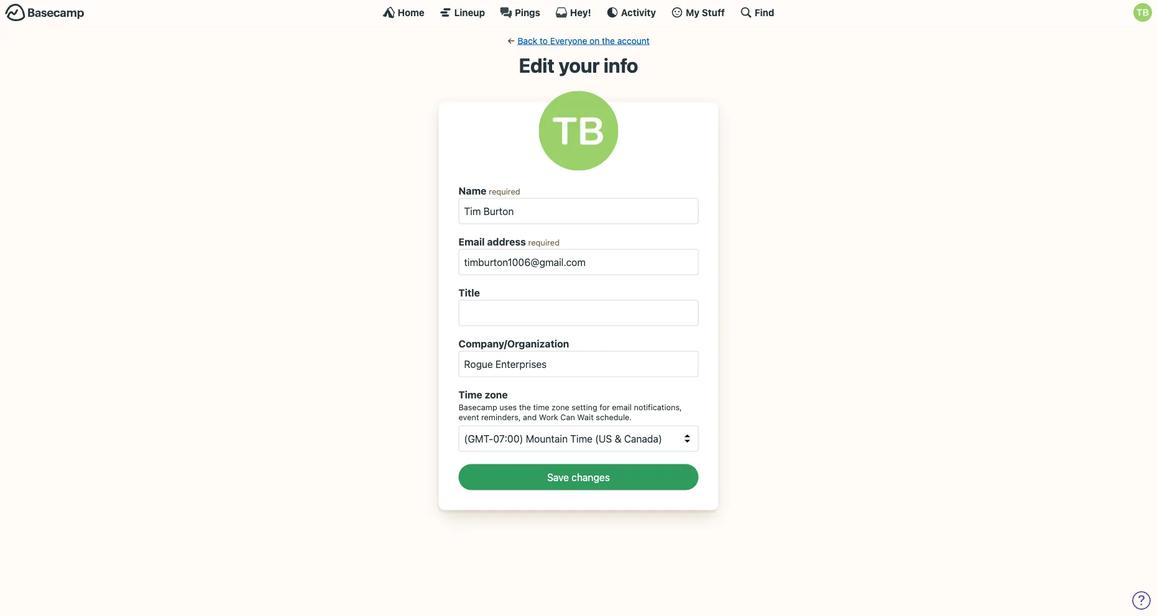 Task type: locate. For each thing, give the bounding box(es) containing it.
the right on at the right of the page
[[602, 35, 615, 46]]

name required
[[459, 185, 521, 197]]

required inside name required
[[489, 187, 521, 196]]

your
[[559, 54, 600, 77]]

email
[[459, 236, 485, 248]]

None text field
[[459, 198, 699, 224]]

address
[[487, 236, 526, 248]]

1 horizontal spatial tim burton image
[[1134, 3, 1153, 22]]

←
[[508, 35, 516, 46]]

Title text field
[[459, 300, 699, 326]]

name
[[459, 185, 487, 197]]

required right address
[[529, 238, 560, 247]]

1 vertical spatial zone
[[552, 403, 570, 412]]

0 horizontal spatial required
[[489, 187, 521, 196]]

tim burton image
[[1134, 3, 1153, 22], [539, 91, 619, 171]]

hey!
[[571, 7, 592, 18]]

1 vertical spatial required
[[529, 238, 560, 247]]

time
[[459, 389, 483, 401]]

0 vertical spatial tim burton image
[[1134, 3, 1153, 22]]

and
[[523, 413, 537, 422]]

main element
[[0, 0, 1158, 24]]

on
[[590, 35, 600, 46]]

1 horizontal spatial required
[[529, 238, 560, 247]]

home
[[398, 7, 425, 18]]

company/organization
[[459, 338, 570, 350]]

None email field
[[459, 249, 699, 275]]

the up and
[[519, 403, 531, 412]]

activity
[[622, 7, 657, 18]]

required
[[489, 187, 521, 196], [529, 238, 560, 247]]

the
[[602, 35, 615, 46], [519, 403, 531, 412]]

basecamp
[[459, 403, 498, 412]]

to
[[540, 35, 548, 46]]

schedule.
[[596, 413, 632, 422]]

0 horizontal spatial zone
[[485, 389, 508, 401]]

1 horizontal spatial the
[[602, 35, 615, 46]]

Company/organization text field
[[459, 351, 699, 377]]

required right name
[[489, 187, 521, 196]]

0 horizontal spatial tim burton image
[[539, 91, 619, 171]]

None submit
[[459, 465, 699, 491]]

email address required
[[459, 236, 560, 248]]

lineup
[[455, 7, 485, 18]]

tim burton image inside main element
[[1134, 3, 1153, 22]]

my stuff
[[686, 7, 725, 18]]

back to everyone on the account link
[[518, 35, 650, 46]]

edit
[[519, 54, 555, 77]]

zone up uses
[[485, 389, 508, 401]]

hey! button
[[556, 6, 592, 19]]

1 vertical spatial tim burton image
[[539, 91, 619, 171]]

0 vertical spatial required
[[489, 187, 521, 196]]

0 vertical spatial the
[[602, 35, 615, 46]]

0 horizontal spatial the
[[519, 403, 531, 412]]

find
[[755, 7, 775, 18]]

switch accounts image
[[5, 3, 85, 22]]

account
[[618, 35, 650, 46]]

zone
[[485, 389, 508, 401], [552, 403, 570, 412]]

zone up "can"
[[552, 403, 570, 412]]

can
[[561, 413, 575, 422]]

notifications,
[[634, 403, 683, 412]]

1 vertical spatial the
[[519, 403, 531, 412]]

work
[[539, 413, 559, 422]]

event
[[459, 413, 479, 422]]



Task type: vqa. For each thing, say whether or not it's contained in the screenshot.
and
yes



Task type: describe. For each thing, give the bounding box(es) containing it.
time
[[534, 403, 550, 412]]

← back to everyone on the account
[[508, 35, 650, 46]]

home link
[[383, 6, 425, 19]]

email
[[613, 403, 632, 412]]

pings button
[[500, 6, 541, 19]]

reminders,
[[482, 413, 521, 422]]

uses
[[500, 403, 517, 412]]

pings
[[515, 7, 541, 18]]

my
[[686, 7, 700, 18]]

0 vertical spatial zone
[[485, 389, 508, 401]]

required inside email address required
[[529, 238, 560, 247]]

setting
[[572, 403, 598, 412]]

back
[[518, 35, 538, 46]]

the inside time zone basecamp uses the time zone setting for email notifications, event reminders, and work can wait schedule.
[[519, 403, 531, 412]]

stuff
[[702, 7, 725, 18]]

activity link
[[607, 6, 657, 19]]

wait
[[578, 413, 594, 422]]

time zone basecamp uses the time zone setting for email notifications, event reminders, and work can wait schedule.
[[459, 389, 683, 422]]

title
[[459, 287, 480, 299]]

for
[[600, 403, 610, 412]]

1 horizontal spatial zone
[[552, 403, 570, 412]]

my stuff button
[[671, 6, 725, 19]]

edit your info
[[519, 54, 639, 77]]

everyone
[[551, 35, 588, 46]]

info
[[604, 54, 639, 77]]

lineup link
[[440, 6, 485, 19]]

find button
[[740, 6, 775, 19]]



